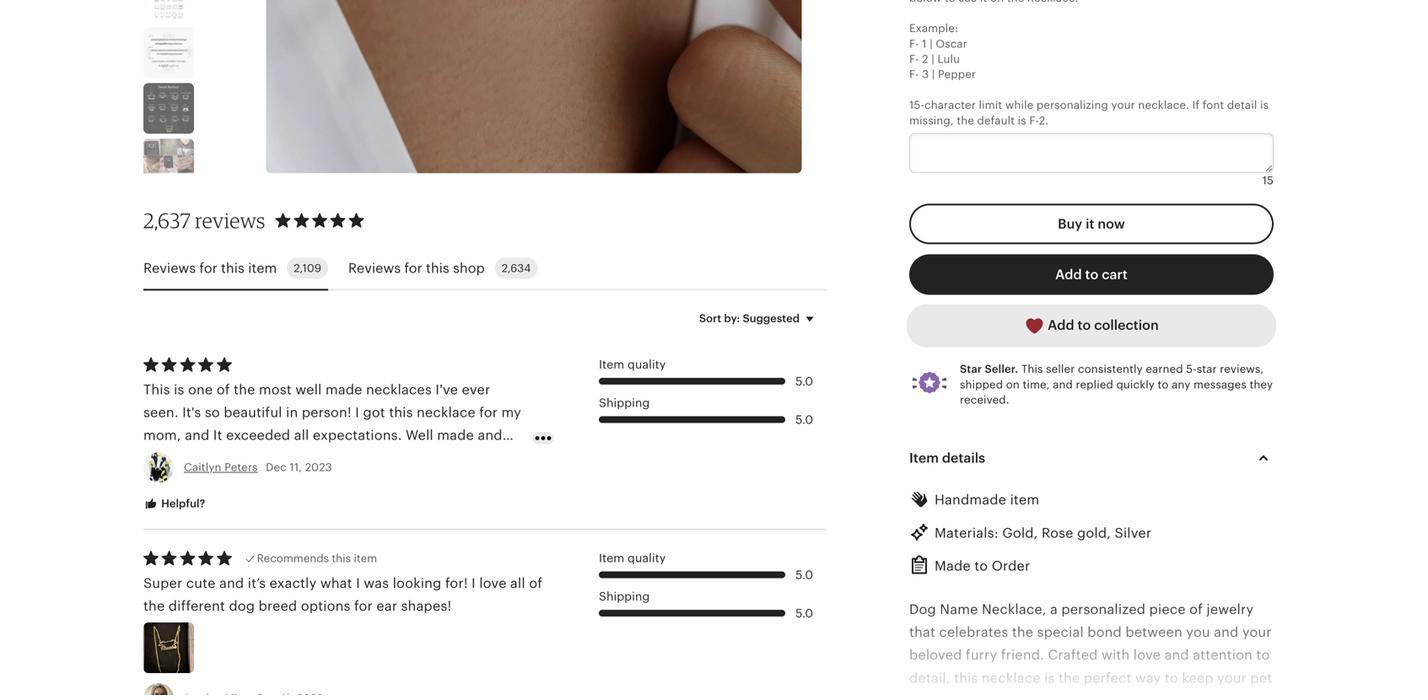 Task type: locate. For each thing, give the bounding box(es) containing it.
1 horizontal spatial in
[[286, 405, 298, 420]]

add inside button
[[1048, 317, 1074, 333]]

1 horizontal spatial you
[[1186, 625, 1210, 640]]

personalizing
[[1037, 99, 1108, 111]]

of inside super cute and it's exactly what i was looking for! i love all of the different dog breed options for ear shapes!
[[529, 576, 543, 591]]

is down while on the top
[[1018, 114, 1026, 127]]

you down perfect
[[1101, 694, 1125, 695]]

is left one
[[174, 382, 184, 397]]

made to order
[[935, 559, 1030, 574]]

1 horizontal spatial item
[[354, 552, 377, 565]]

the down super at the left bottom of page
[[143, 599, 165, 614]]

5.0
[[796, 374, 813, 388], [796, 413, 813, 426], [796, 568, 813, 581], [796, 606, 813, 620]]

this inside dog name necklace, a personalized piece of jewelry that celebrates the special bond between you and your beloved furry friend. crafted with love and attention to detail, this necklace is the perfect way to keep your pet close to your heart wherever you go. each dog
[[954, 671, 978, 686]]

pet
[[1251, 671, 1272, 686]]

1 horizontal spatial all
[[510, 576, 525, 591]]

for inside 'this is one of the most well made necklaces i've ever seen. it's so beautiful in person! i got this necklace for my mom, and it exceeded all expectations. well made and gorgeous! shipping was super fast too! i will definitely be ordering from here in the future!'
[[479, 405, 498, 420]]

pepper
[[938, 68, 976, 81]]

was left 2023
[[277, 451, 302, 466]]

dog down keep
[[1189, 694, 1216, 695]]

shipping
[[599, 396, 650, 410], [214, 451, 273, 466], [599, 590, 650, 603]]

in down well in the left bottom of the page
[[286, 405, 298, 420]]

ever
[[462, 382, 490, 397]]

the inside 15-character limit while personalizing your necklace. if font detail is missing, the default is f-2.
[[957, 114, 974, 127]]

in down dec
[[272, 474, 284, 489]]

to left collection
[[1078, 317, 1091, 333]]

item inside dropdown button
[[909, 451, 939, 466]]

any
[[1172, 378, 1191, 391]]

1 vertical spatial shipping
[[214, 451, 273, 466]]

this seller consistently earned 5-star reviews, shipped on time, and replied quickly to any messages they received.
[[960, 363, 1273, 406]]

jewelry
[[1207, 602, 1254, 617]]

add to collection button
[[909, 305, 1274, 346]]

dog name necklace personalized dog ears necklace custom image 7 image
[[143, 27, 194, 78]]

this for is
[[143, 382, 170, 397]]

your left heart
[[965, 694, 995, 695]]

0 horizontal spatial you
[[1101, 694, 1125, 695]]

2 vertical spatial of
[[1190, 602, 1203, 617]]

buy it now button
[[909, 204, 1274, 244]]

caitlyn peters dec 11, 2023
[[184, 461, 332, 474]]

seen.
[[143, 405, 179, 420]]

and up definitely
[[478, 428, 503, 443]]

future!
[[313, 474, 357, 489]]

super
[[143, 576, 183, 591]]

of right piece
[[1190, 602, 1203, 617]]

super
[[306, 451, 343, 466]]

0 horizontal spatial dog
[[909, 602, 936, 617]]

this up seen.
[[143, 382, 170, 397]]

all up 11,
[[294, 428, 309, 443]]

so
[[205, 405, 220, 420]]

time,
[[1023, 378, 1050, 391]]

add up seller
[[1048, 317, 1074, 333]]

silver
[[1115, 526, 1152, 541]]

2 vertical spatial |
[[932, 68, 935, 81]]

special
[[1037, 625, 1084, 640]]

necklace down i've in the left bottom of the page
[[417, 405, 476, 420]]

1 horizontal spatial made
[[437, 428, 474, 443]]

caitlyn
[[184, 461, 221, 474]]

2023
[[305, 461, 332, 474]]

reviews down 2,637
[[143, 260, 196, 276]]

this inside 'this is one of the most well made necklaces i've ever seen. it's so beautiful in person! i got this necklace for my mom, and it exceeded all expectations. well made and gorgeous! shipping was super fast too! i will definitely be ordering from here in the future!'
[[143, 382, 170, 397]]

1 vertical spatial was
[[364, 576, 389, 591]]

0 horizontal spatial of
[[217, 382, 230, 397]]

collection
[[1094, 317, 1159, 333]]

2 reviews from the left
[[348, 260, 401, 276]]

f- inside 15-character limit while personalizing your necklace. if font detail is missing, the default is f-2.
[[1029, 114, 1039, 127]]

1 vertical spatial love
[[1134, 648, 1161, 663]]

i right for!
[[472, 576, 476, 591]]

if
[[1192, 99, 1200, 111]]

tab list
[[143, 248, 827, 291]]

item up the gold,
[[1010, 492, 1040, 508]]

wherever
[[1037, 694, 1098, 695]]

4 5.0 from the top
[[796, 606, 813, 620]]

dog up that
[[909, 602, 936, 617]]

reviews right 2,109 in the top left of the page
[[348, 260, 401, 276]]

love
[[479, 576, 507, 591], [1134, 648, 1161, 663]]

materials: gold, rose gold, silver
[[935, 526, 1152, 541]]

keep
[[1182, 671, 1214, 686]]

and up dog
[[219, 576, 244, 591]]

example: f- 1 | oscar f- 2 | lulu f- 3 | pepper
[[909, 22, 976, 81]]

0 vertical spatial item
[[248, 260, 277, 276]]

| right 3
[[932, 68, 935, 81]]

love right for!
[[479, 576, 507, 591]]

necklaces
[[366, 382, 432, 397]]

2 quality from the top
[[628, 551, 666, 565]]

add
[[1055, 267, 1082, 282], [1048, 317, 1074, 333]]

| right 2
[[932, 53, 935, 65]]

is inside dog name necklace, a personalized piece of jewelry that celebrates the special bond between you and your beloved furry friend. crafted with love and attention to detail, this necklace is the perfect way to keep your pet close to your heart wherever you go. each dog
[[1044, 671, 1055, 686]]

1 5.0 from the top
[[796, 374, 813, 388]]

1 vertical spatial item
[[1010, 492, 1040, 508]]

2 horizontal spatial of
[[1190, 602, 1203, 617]]

add left "cart"
[[1055, 267, 1082, 282]]

seller.
[[985, 363, 1018, 376]]

buy
[[1058, 216, 1083, 231]]

was up 'ear'
[[364, 576, 389, 591]]

to right close
[[948, 694, 962, 695]]

of right one
[[217, 382, 230, 397]]

this inside this seller consistently earned 5-star reviews, shipped on time, and replied quickly to any messages they received.
[[1021, 363, 1043, 376]]

here
[[239, 474, 268, 489]]

your
[[1111, 99, 1135, 111], [1242, 625, 1272, 640], [1217, 671, 1247, 686], [965, 694, 995, 695]]

options
[[301, 599, 351, 614]]

add for add to cart
[[1055, 267, 1082, 282]]

your left necklace.
[[1111, 99, 1135, 111]]

1 vertical spatial all
[[510, 576, 525, 591]]

messages
[[1194, 378, 1247, 391]]

you up attention
[[1186, 625, 1210, 640]]

and down seller
[[1053, 378, 1073, 391]]

helpful?
[[159, 497, 205, 510]]

is up wherever
[[1044, 671, 1055, 686]]

reviews for reviews for this shop
[[348, 260, 401, 276]]

item details
[[909, 451, 985, 466]]

buy it now
[[1058, 216, 1125, 231]]

1 horizontal spatial this
[[1021, 363, 1043, 376]]

for left the my
[[479, 405, 498, 420]]

it's
[[248, 576, 266, 591]]

1 vertical spatial item quality
[[599, 551, 666, 565]]

to inside button
[[1085, 267, 1099, 282]]

to left "cart"
[[1085, 267, 1099, 282]]

0 vertical spatial item quality
[[599, 358, 666, 371]]

0 vertical spatial love
[[479, 576, 507, 591]]

to
[[1085, 267, 1099, 282], [1078, 317, 1091, 333], [1158, 378, 1169, 391], [975, 559, 988, 574], [1256, 648, 1270, 663], [1165, 671, 1178, 686], [948, 694, 962, 695]]

reviews for this shop
[[348, 260, 485, 276]]

made up person!
[[326, 382, 362, 397]]

0 vertical spatial of
[[217, 382, 230, 397]]

different
[[169, 599, 225, 614]]

item up super cute and it's exactly what i was looking for! i love all of the different dog breed options for ear shapes! on the left bottom of the page
[[354, 552, 377, 565]]

reviews
[[195, 208, 265, 233]]

1 vertical spatial you
[[1101, 694, 1125, 695]]

for left 'ear'
[[354, 599, 373, 614]]

1 vertical spatial add
[[1048, 317, 1074, 333]]

this down necklaces
[[389, 405, 413, 420]]

0 horizontal spatial made
[[326, 382, 362, 397]]

to right made
[[975, 559, 988, 574]]

1
[[922, 37, 927, 50]]

the down character
[[957, 114, 974, 127]]

gorgeous!
[[143, 451, 210, 466]]

f- down while on the top
[[1029, 114, 1039, 127]]

seller
[[1046, 363, 1075, 376]]

| right "1"
[[930, 37, 933, 50]]

the up beautiful
[[234, 382, 255, 397]]

example:
[[909, 22, 958, 35]]

of inside dog name necklace, a personalized piece of jewelry that celebrates the special bond between you and your beloved furry friend. crafted with love and attention to detail, this necklace is the perfect way to keep your pet close to your heart wherever you go. each dog
[[1190, 602, 1203, 617]]

got
[[363, 405, 385, 420]]

made up definitely
[[437, 428, 474, 443]]

is
[[1260, 99, 1269, 111], [1018, 114, 1026, 127], [174, 382, 184, 397], [1044, 671, 1055, 686]]

this up what
[[332, 552, 351, 565]]

beloved
[[909, 648, 962, 663]]

cute
[[186, 576, 216, 591]]

1 horizontal spatial necklace
[[982, 671, 1041, 686]]

this
[[1021, 363, 1043, 376], [143, 382, 170, 397]]

1 horizontal spatial love
[[1134, 648, 1161, 663]]

shop
[[453, 260, 485, 276]]

exactly
[[270, 576, 317, 591]]

exceeded
[[226, 428, 290, 443]]

0 horizontal spatial was
[[277, 451, 302, 466]]

0 vertical spatial made
[[326, 382, 362, 397]]

details
[[942, 451, 985, 466]]

the up wherever
[[1059, 671, 1080, 686]]

in
[[286, 405, 298, 420], [272, 474, 284, 489]]

0 horizontal spatial necklace
[[417, 405, 476, 420]]

necklace inside 'this is one of the most well made necklaces i've ever seen. it's so beautiful in person! i got this necklace for my mom, and it exceeded all expectations. well made and gorgeous! shipping was super fast too! i will definitely be ordering from here in the future!'
[[417, 405, 476, 420]]

1 vertical spatial dog
[[1189, 694, 1216, 695]]

1 vertical spatial quality
[[628, 551, 666, 565]]

0 vertical spatial necklace
[[417, 405, 476, 420]]

to down "earned"
[[1158, 378, 1169, 391]]

2 horizontal spatial item
[[1010, 492, 1040, 508]]

now
[[1098, 216, 1125, 231]]

ear
[[376, 599, 397, 614]]

1 horizontal spatial of
[[529, 576, 543, 591]]

and left it
[[185, 428, 210, 443]]

for
[[199, 260, 217, 276], [404, 260, 422, 276], [479, 405, 498, 420], [354, 599, 373, 614]]

view details of this review photo by jessica mias image
[[143, 623, 194, 673]]

and inside this seller consistently earned 5-star reviews, shipped on time, and replied quickly to any messages they received.
[[1053, 378, 1073, 391]]

0 vertical spatial quality
[[628, 358, 666, 371]]

item left 2,109 in the top left of the page
[[248, 260, 277, 276]]

all right for!
[[510, 576, 525, 591]]

1 item quality from the top
[[599, 358, 666, 371]]

quality
[[628, 358, 666, 371], [628, 551, 666, 565]]

is inside 'this is one of the most well made necklaces i've ever seen. it's so beautiful in person! i got this necklace for my mom, and it exceeded all expectations. well made and gorgeous! shipping was super fast too! i will definitely be ordering from here in the future!'
[[174, 382, 184, 397]]

the up friend.
[[1012, 625, 1034, 640]]

0 vertical spatial dog
[[909, 602, 936, 617]]

0 vertical spatial all
[[294, 428, 309, 443]]

item
[[248, 260, 277, 276], [1010, 492, 1040, 508], [354, 552, 377, 565]]

0 vertical spatial this
[[1021, 363, 1043, 376]]

gold,
[[1002, 526, 1038, 541]]

one
[[188, 382, 213, 397]]

1 vertical spatial this
[[143, 382, 170, 397]]

reviews for this item
[[143, 260, 277, 276]]

add inside button
[[1055, 267, 1082, 282]]

item quality
[[599, 358, 666, 371], [599, 551, 666, 565]]

1 horizontal spatial reviews
[[348, 260, 401, 276]]

sort by: suggested
[[699, 312, 800, 325]]

replied
[[1076, 378, 1113, 391]]

2,637
[[143, 208, 191, 233]]

0 horizontal spatial item
[[248, 260, 277, 276]]

0 horizontal spatial this
[[143, 382, 170, 397]]

0 horizontal spatial love
[[479, 576, 507, 591]]

to inside this seller consistently earned 5-star reviews, shipped on time, and replied quickly to any messages they received.
[[1158, 378, 1169, 391]]

0 vertical spatial add
[[1055, 267, 1082, 282]]

your inside 15-character limit while personalizing your necklace. if font detail is missing, the default is f-2.
[[1111, 99, 1135, 111]]

caitlyn peters link
[[184, 461, 258, 474]]

1 vertical spatial of
[[529, 576, 543, 591]]

0 horizontal spatial reviews
[[143, 260, 196, 276]]

shipped
[[960, 378, 1003, 391]]

to inside button
[[1078, 317, 1091, 333]]

0 vertical spatial was
[[277, 451, 302, 466]]

love inside super cute and it's exactly what i was looking for! i love all of the different dog breed options for ear shapes!
[[479, 576, 507, 591]]

of right for!
[[529, 576, 543, 591]]

Add your personalization text field
[[909, 133, 1274, 173]]

1 vertical spatial necklace
[[982, 671, 1041, 686]]

1 horizontal spatial was
[[364, 576, 389, 591]]

1 vertical spatial item
[[909, 451, 939, 466]]

this up time,
[[1021, 363, 1043, 376]]

15-
[[909, 99, 925, 111]]

love up way
[[1134, 648, 1161, 663]]

1 reviews from the left
[[143, 260, 196, 276]]

1 vertical spatial in
[[272, 474, 284, 489]]

definitely
[[438, 451, 500, 466]]

0 horizontal spatial all
[[294, 428, 309, 443]]

necklace up heart
[[982, 671, 1041, 686]]

this
[[221, 260, 245, 276], [426, 260, 449, 276], [389, 405, 413, 420], [332, 552, 351, 565], [954, 671, 978, 686]]

this down "furry"
[[954, 671, 978, 686]]



Task type: vqa. For each thing, say whether or not it's contained in the screenshot.
left astronomy print set of 3 star map print star chart print image 1
no



Task type: describe. For each thing, give the bounding box(es) containing it.
1 quality from the top
[[628, 358, 666, 371]]

shipping inside 'this is one of the most well made necklaces i've ever seen. it's so beautiful in person! i got this necklace for my mom, and it exceeded all expectations. well made and gorgeous! shipping was super fast too! i will definitely be ordering from here in the future!'
[[214, 451, 273, 466]]

the inside super cute and it's exactly what i was looking for! i love all of the different dog breed options for ear shapes!
[[143, 599, 165, 614]]

it
[[213, 428, 222, 443]]

for down 2,637 reviews
[[199, 260, 217, 276]]

is right detail
[[1260, 99, 1269, 111]]

0 vertical spatial in
[[286, 405, 298, 420]]

0 horizontal spatial in
[[272, 474, 284, 489]]

most
[[259, 382, 292, 397]]

what
[[320, 576, 352, 591]]

2 item quality from the top
[[599, 551, 666, 565]]

for inside super cute and it's exactly what i was looking for! i love all of the different dog breed options for ear shapes!
[[354, 599, 373, 614]]

well
[[295, 382, 322, 397]]

0 vertical spatial shipping
[[599, 396, 650, 410]]

1 horizontal spatial dog
[[1189, 694, 1216, 695]]

font
[[1203, 99, 1224, 111]]

star
[[1197, 363, 1217, 376]]

your down attention
[[1217, 671, 1247, 686]]

1 vertical spatial made
[[437, 428, 474, 443]]

dog
[[229, 599, 255, 614]]

this left shop
[[426, 260, 449, 276]]

by:
[[724, 312, 740, 325]]

this down reviews
[[221, 260, 245, 276]]

star seller.
[[960, 363, 1018, 376]]

they
[[1250, 378, 1273, 391]]

dog name necklace personalized dog ears necklace custom image 9 image
[[143, 139, 194, 189]]

shapes!
[[401, 599, 452, 614]]

dec
[[266, 461, 287, 474]]

celebrates
[[939, 625, 1008, 640]]

the down 11,
[[288, 474, 309, 489]]

dog name necklace personalized dog ears necklace custom image 8 image
[[143, 83, 194, 134]]

2 vertical spatial shipping
[[599, 590, 650, 603]]

it
[[1086, 216, 1095, 231]]

15-character limit while personalizing your necklace. if font detail is missing, the default is f-2.
[[909, 99, 1269, 127]]

all inside super cute and it's exactly what i was looking for! i love all of the different dog breed options for ear shapes!
[[510, 576, 525, 591]]

0 vertical spatial |
[[930, 37, 933, 50]]

well
[[406, 428, 433, 443]]

0 vertical spatial you
[[1186, 625, 1210, 640]]

fast
[[347, 451, 371, 466]]

2 vertical spatial item
[[599, 551, 624, 565]]

while
[[1005, 99, 1034, 111]]

f- left "1"
[[909, 37, 919, 50]]

lulu
[[938, 53, 960, 65]]

it's
[[182, 405, 201, 420]]

handmade
[[935, 492, 1006, 508]]

between
[[1126, 625, 1183, 640]]

this for seller
[[1021, 363, 1043, 376]]

2,637 reviews
[[143, 208, 265, 233]]

quickly
[[1116, 378, 1155, 391]]

1 vertical spatial |
[[932, 53, 935, 65]]

rose
[[1042, 526, 1074, 541]]

super cute and it's exactly what i was looking for! i love all of the different dog breed options for ear shapes!
[[143, 576, 543, 614]]

15
[[1263, 174, 1274, 187]]

materials:
[[935, 526, 999, 541]]

to up each
[[1165, 671, 1178, 686]]

sort
[[699, 312, 721, 325]]

peters
[[224, 461, 258, 474]]

to up pet at right bottom
[[1256, 648, 1270, 663]]

was inside super cute and it's exactly what i was looking for! i love all of the different dog breed options for ear shapes!
[[364, 576, 389, 591]]

suggested
[[743, 312, 800, 325]]

add for add to collection
[[1048, 317, 1074, 333]]

0 vertical spatial item
[[599, 358, 624, 371]]

detail,
[[909, 671, 950, 686]]

f- left 2
[[909, 53, 919, 65]]

consistently
[[1078, 363, 1143, 376]]

necklace inside dog name necklace, a personalized piece of jewelry that celebrates the special bond between you and your beloved furry friend. crafted with love and attention to detail, this necklace is the perfect way to keep your pet close to your heart wherever you go. each dog
[[982, 671, 1041, 686]]

add to cart button
[[909, 254, 1274, 295]]

close
[[909, 694, 944, 695]]

limit
[[979, 99, 1002, 111]]

for left shop
[[404, 260, 422, 276]]

tab list containing reviews for this item
[[143, 248, 827, 291]]

friend.
[[1001, 648, 1044, 663]]

i've
[[436, 382, 458, 397]]

personalized
[[1062, 602, 1146, 617]]

2 vertical spatial item
[[354, 552, 377, 565]]

necklace.
[[1138, 99, 1189, 111]]

earned
[[1146, 363, 1183, 376]]

i right what
[[356, 576, 360, 591]]

i left got
[[355, 405, 359, 420]]

order
[[992, 559, 1030, 574]]

oscar
[[936, 37, 968, 50]]

and inside super cute and it's exactly what i was looking for! i love all of the different dog breed options for ear shapes!
[[219, 576, 244, 591]]

and up attention
[[1214, 625, 1239, 640]]

bond
[[1088, 625, 1122, 640]]

piece
[[1149, 602, 1186, 617]]

breed
[[259, 599, 297, 614]]

cart
[[1102, 267, 1128, 282]]

default
[[977, 114, 1015, 127]]

looking
[[393, 576, 442, 591]]

2
[[922, 53, 929, 65]]

with
[[1102, 648, 1130, 663]]

of inside 'this is one of the most well made necklaces i've ever seen. it's so beautiful in person! i got this necklace for my mom, and it exceeded all expectations. well made and gorgeous! shipping was super fast too! i will definitely be ordering from here in the future!'
[[217, 382, 230, 397]]

3 5.0 from the top
[[796, 568, 813, 581]]

necklace,
[[982, 602, 1047, 617]]

dog name necklace, a personalized piece of jewelry that celebrates the special bond between you and your beloved furry friend. crafted with love and attention to detail, this necklace is the perfect way to keep your pet close to your heart wherever you go. each dog 
[[909, 602, 1272, 695]]

handmade item
[[935, 492, 1040, 508]]

furry
[[966, 648, 997, 663]]

this inside 'this is one of the most well made necklaces i've ever seen. it's so beautiful in person! i got this necklace for my mom, and it exceeded all expectations. well made and gorgeous! shipping was super fast too! i will definitely be ordering from here in the future!'
[[389, 405, 413, 420]]

3
[[922, 68, 929, 81]]

i left will
[[405, 451, 409, 466]]

name
[[940, 602, 978, 617]]

2.
[[1039, 114, 1049, 127]]

your down jewelry
[[1242, 625, 1272, 640]]

too!
[[375, 451, 401, 466]]

and up keep
[[1165, 648, 1189, 663]]

ordering
[[143, 474, 200, 489]]

attention
[[1193, 648, 1253, 663]]

5-
[[1186, 363, 1197, 376]]

love inside dog name necklace, a personalized piece of jewelry that celebrates the special bond between you and your beloved furry friend. crafted with love and attention to detail, this necklace is the perfect way to keep your pet close to your heart wherever you go. each dog
[[1134, 648, 1161, 663]]

f- left 3
[[909, 68, 919, 81]]

item details button
[[894, 438, 1289, 479]]

person!
[[302, 405, 352, 420]]

detail
[[1227, 99, 1257, 111]]

all inside 'this is one of the most well made necklaces i've ever seen. it's so beautiful in person! i got this necklace for my mom, and it exceeded all expectations. well made and gorgeous! shipping was super fast too! i will definitely be ordering from here in the future!'
[[294, 428, 309, 443]]

add to collection
[[1045, 317, 1159, 333]]

reviews for reviews for this item
[[143, 260, 196, 276]]

helpful? button
[[131, 488, 218, 520]]

2 5.0 from the top
[[796, 413, 813, 426]]

made
[[935, 559, 971, 574]]

for!
[[445, 576, 468, 591]]

was inside 'this is one of the most well made necklaces i've ever seen. it's so beautiful in person! i got this necklace for my mom, and it exceeded all expectations. well made and gorgeous! shipping was super fast too! i will definitely be ordering from here in the future!'
[[277, 451, 302, 466]]

be
[[504, 451, 521, 466]]

my
[[502, 405, 521, 420]]

11,
[[290, 461, 302, 474]]

on
[[1006, 378, 1020, 391]]

that
[[909, 625, 936, 640]]

dog name necklace personalized dog ears necklace custom image 6 image
[[143, 0, 194, 22]]

heart
[[998, 694, 1033, 695]]



